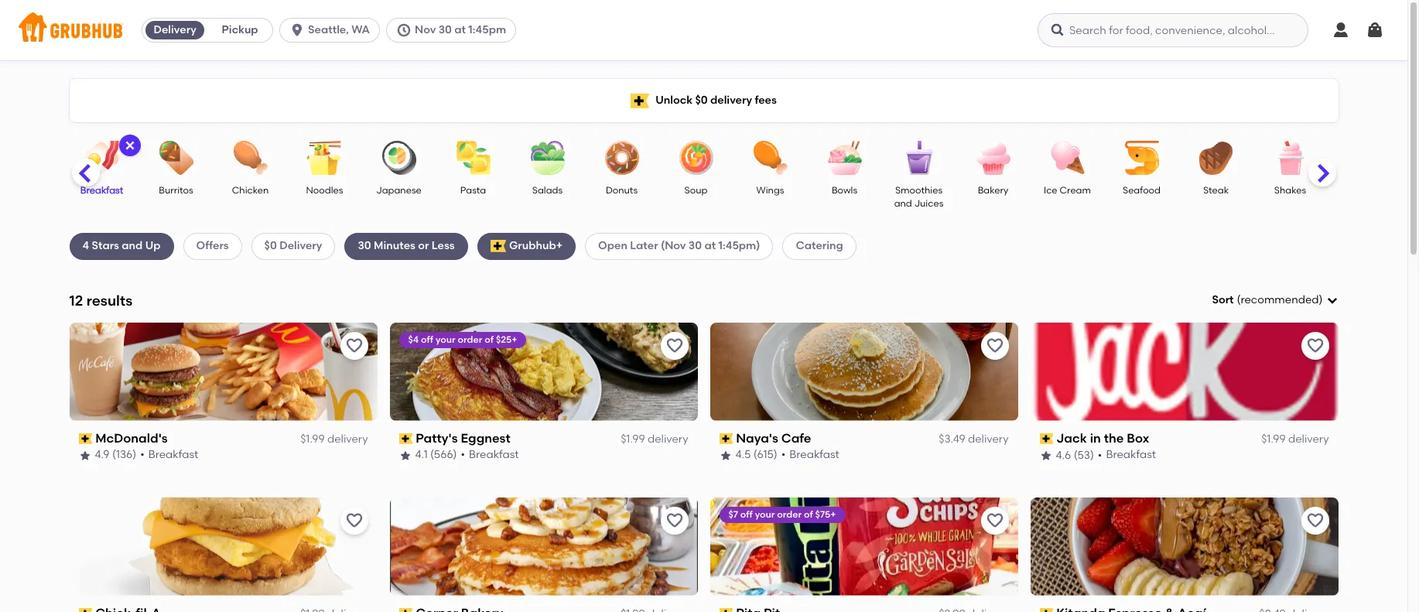 Task type: vqa. For each thing, say whether or not it's contained in the screenshot.
second $1.99 delivery from the right
yes



Task type: describe. For each thing, give the bounding box(es) containing it.
(566)
[[430, 448, 457, 462]]

patty's eggnest
[[416, 431, 511, 446]]

noodles image
[[298, 141, 352, 175]]

of for $25+
[[485, 334, 494, 345]]

kitanda espresso & açaí logo image
[[1031, 497, 1339, 596]]

save this restaurant image for mcdonald's logo
[[345, 337, 363, 355]]

• breakfast for jack in the box
[[1098, 448, 1156, 462]]

pita pit logo image
[[710, 497, 1018, 596]]

$1.99 delivery for mcdonald's
[[300, 433, 368, 446]]

smoothies
[[896, 185, 943, 196]]

save this restaurant button for kitanda espresso & açaí logo
[[1302, 507, 1329, 535]]

nov
[[415, 23, 436, 36]]

1:45pm
[[469, 23, 506, 36]]

4.5
[[736, 448, 751, 462]]

$4 off your order of $25+
[[408, 334, 517, 345]]

30 inside nov 30 at 1:45pm button
[[439, 23, 452, 36]]

seattle, wa
[[308, 23, 370, 36]]

• for jack in the box
[[1098, 448, 1103, 462]]

bowls image
[[818, 141, 872, 175]]

shakes
[[1275, 185, 1307, 196]]

box
[[1127, 431, 1150, 446]]

soup
[[685, 185, 708, 196]]

jack
[[1057, 431, 1087, 446]]

and inside smoothies and juices
[[895, 198, 912, 209]]

delivery inside button
[[154, 23, 196, 36]]

the
[[1104, 431, 1124, 446]]

$1.99 for patty's eggnest
[[621, 433, 645, 446]]

save this restaurant image for corner bakery logo
[[665, 511, 684, 530]]

subscription pass image for naya's cafe
[[719, 434, 733, 444]]

off for $7
[[741, 509, 753, 520]]

)
[[1319, 293, 1323, 307]]

main navigation navigation
[[0, 0, 1408, 60]]

$3.49 delivery
[[939, 433, 1009, 446]]

pickup
[[222, 23, 258, 36]]

save this restaurant image for chick-fil-a logo
[[345, 511, 363, 530]]

4.9 (136)
[[95, 448, 136, 462]]

cream
[[1060, 185, 1091, 196]]

2 horizontal spatial 30
[[689, 239, 702, 253]]

delivery button
[[143, 18, 208, 43]]

bowls
[[832, 185, 858, 196]]

donuts image
[[595, 141, 649, 175]]

later
[[630, 239, 658, 253]]

nov 30 at 1:45pm
[[415, 23, 506, 36]]

• for mcdonald's
[[140, 448, 144, 462]]

4 stars and up
[[82, 239, 161, 253]]

breakfast for naya's cafe
[[790, 448, 840, 462]]

save this restaurant button for corner bakery logo
[[661, 507, 689, 535]]

1 horizontal spatial delivery
[[280, 239, 322, 253]]

(nov
[[661, 239, 686, 253]]

sort ( recommended )
[[1213, 293, 1323, 307]]

seafood
[[1123, 185, 1161, 196]]

pasta
[[460, 185, 486, 196]]

delivery for mcdonald's
[[327, 433, 368, 446]]

save this restaurant button for naya's cafe logo
[[981, 332, 1009, 360]]

naya's
[[736, 431, 779, 446]]

fees
[[755, 94, 777, 107]]

noodles
[[306, 185, 343, 196]]

mcdonald's
[[95, 431, 168, 446]]

nov 30 at 1:45pm button
[[386, 18, 523, 43]]

order for $75+
[[777, 509, 802, 520]]

ice
[[1044, 185, 1058, 196]]

star icon image for patty's eggnest
[[399, 449, 411, 462]]

bakery
[[978, 185, 1009, 196]]

4.6 (53)
[[1056, 448, 1094, 462]]

$0 delivery
[[264, 239, 322, 253]]

your for $4
[[436, 334, 456, 345]]

eggnest
[[461, 431, 511, 446]]

steak
[[1204, 185, 1229, 196]]

less
[[432, 239, 455, 253]]

of for $75+
[[804, 509, 813, 520]]

$25+
[[496, 334, 517, 345]]

or
[[418, 239, 429, 253]]

smoothies and juices image
[[892, 141, 946, 175]]

recommended
[[1241, 293, 1319, 307]]

subscription pass image for patty's eggnest
[[399, 434, 413, 444]]

4.6
[[1056, 448, 1072, 462]]

salads image
[[521, 141, 575, 175]]

$75+
[[816, 509, 836, 520]]

chick-fil-a logo image
[[69, 497, 377, 596]]

1:45pm)
[[719, 239, 761, 253]]

ice cream
[[1044, 185, 1091, 196]]

catering
[[796, 239, 844, 253]]

japanese image
[[372, 141, 426, 175]]

off for $4
[[421, 334, 434, 345]]

smoothies and juices
[[895, 185, 944, 209]]

donuts
[[606, 185, 638, 196]]

offers
[[196, 239, 229, 253]]

4.9
[[95, 448, 110, 462]]

save this restaurant button for mcdonald's logo
[[340, 332, 368, 360]]

30 minutes or less
[[358, 239, 455, 253]]

your for $7
[[755, 509, 775, 520]]

naya's cafe logo image
[[710, 323, 1018, 421]]

seattle,
[[308, 23, 349, 36]]

4
[[82, 239, 89, 253]]

ice cream image
[[1041, 141, 1095, 175]]



Task type: locate. For each thing, give the bounding box(es) containing it.
3 • breakfast from the left
[[782, 448, 840, 462]]

stars
[[92, 239, 119, 253]]

breakfast for mcdonald's
[[148, 448, 198, 462]]

30
[[439, 23, 452, 36], [358, 239, 371, 253], [689, 239, 702, 253]]

breakfast for patty's eggnest
[[469, 448, 519, 462]]

breakfast
[[80, 185, 123, 196], [148, 448, 198, 462], [469, 448, 519, 462], [790, 448, 840, 462], [1106, 448, 1156, 462]]

cafe
[[782, 431, 812, 446]]

chicken image
[[223, 141, 278, 175]]

2 $1.99 delivery from the left
[[621, 433, 689, 446]]

2 horizontal spatial $1.99
[[1262, 433, 1286, 446]]

1 horizontal spatial of
[[804, 509, 813, 520]]

soup image
[[669, 141, 723, 175]]

order
[[458, 334, 483, 345], [777, 509, 802, 520]]

results
[[87, 292, 133, 309]]

off
[[421, 334, 434, 345], [741, 509, 753, 520]]

salads
[[532, 185, 563, 196]]

grubhub plus flag logo image for grubhub+
[[491, 240, 506, 253]]

$0 right unlock
[[695, 94, 708, 107]]

delivery
[[154, 23, 196, 36], [280, 239, 322, 253]]

1 horizontal spatial order
[[777, 509, 802, 520]]

1 $1.99 from the left
[[300, 433, 325, 446]]

1 $1.99 delivery from the left
[[300, 433, 368, 446]]

naya's cafe
[[736, 431, 812, 446]]

• breakfast down cafe
[[782, 448, 840, 462]]

grubhub+
[[509, 239, 563, 253]]

0 vertical spatial order
[[458, 334, 483, 345]]

1 vertical spatial grubhub plus flag logo image
[[491, 240, 506, 253]]

pasta image
[[446, 141, 500, 175]]

1 • breakfast from the left
[[140, 448, 198, 462]]

1 vertical spatial and
[[122, 239, 143, 253]]

4.5 (615)
[[736, 448, 778, 462]]

save this restaurant button for 'jack in the box logo'
[[1302, 332, 1329, 360]]

$1.99 delivery for patty's eggnest
[[621, 433, 689, 446]]

• breakfast down box
[[1098, 448, 1156, 462]]

delivery for jack in the box
[[1289, 433, 1329, 446]]

save this restaurant image for naya's cafe
[[986, 337, 1004, 355]]

off right $7
[[741, 509, 753, 520]]

1 horizontal spatial your
[[755, 509, 775, 520]]

3 star icon image from the left
[[719, 449, 732, 462]]

at inside nov 30 at 1:45pm button
[[455, 23, 466, 36]]

1 vertical spatial at
[[705, 239, 716, 253]]

breakfast for jack in the box
[[1106, 448, 1156, 462]]

4 • breakfast from the left
[[1098, 448, 1156, 462]]

delivery down noodles
[[280, 239, 322, 253]]

subscription pass image for chick-fil-a logo
[[79, 608, 92, 612]]

$3.49
[[939, 433, 966, 446]]

1 vertical spatial $0
[[264, 239, 277, 253]]

12 results
[[69, 292, 133, 309]]

1 • from the left
[[140, 448, 144, 462]]

3 • from the left
[[782, 448, 786, 462]]

breakfast down cafe
[[790, 448, 840, 462]]

• breakfast
[[140, 448, 198, 462], [461, 448, 519, 462], [782, 448, 840, 462], [1098, 448, 1156, 462]]

breakfast down breakfast image
[[80, 185, 123, 196]]

30 left minutes
[[358, 239, 371, 253]]

$1.99 for mcdonald's
[[300, 433, 325, 446]]

off right $4
[[421, 334, 434, 345]]

subscription pass image
[[79, 434, 92, 444], [79, 608, 92, 612], [399, 608, 413, 612], [719, 608, 733, 612]]

$0 right offers
[[264, 239, 277, 253]]

3 $1.99 delivery from the left
[[1262, 433, 1329, 446]]

1 vertical spatial off
[[741, 509, 753, 520]]

4.1
[[415, 448, 428, 462]]

save this restaurant button for chick-fil-a logo
[[340, 507, 368, 535]]

0 vertical spatial delivery
[[154, 23, 196, 36]]

•
[[140, 448, 144, 462], [461, 448, 465, 462], [782, 448, 786, 462], [1098, 448, 1103, 462]]

shakes image
[[1264, 141, 1318, 175]]

star icon image left 4.1
[[399, 449, 411, 462]]

grubhub plus flag logo image
[[631, 93, 650, 108], [491, 240, 506, 253]]

12
[[69, 292, 83, 309]]

of left $25+
[[485, 334, 494, 345]]

0 horizontal spatial off
[[421, 334, 434, 345]]

open later (nov 30 at 1:45pm)
[[598, 239, 761, 253]]

delivery for naya's cafe
[[968, 433, 1009, 446]]

wa
[[352, 23, 370, 36]]

and down smoothies
[[895, 198, 912, 209]]

grubhub plus flag logo image for unlock $0 delivery fees
[[631, 93, 650, 108]]

1 star icon image from the left
[[79, 449, 91, 462]]

breakfast down mcdonald's
[[148, 448, 198, 462]]

0 horizontal spatial of
[[485, 334, 494, 345]]

at left the 1:45pm
[[455, 23, 466, 36]]

• down patty's eggnest
[[461, 448, 465, 462]]

• for naya's cafe
[[782, 448, 786, 462]]

grubhub plus flag logo image left grubhub+
[[491, 240, 506, 253]]

1 vertical spatial delivery
[[280, 239, 322, 253]]

1 horizontal spatial at
[[705, 239, 716, 253]]

of left $75+
[[804, 509, 813, 520]]

subscription pass image for pita pit logo
[[719, 608, 733, 612]]

star icon image left 4.9
[[79, 449, 91, 462]]

1 svg image from the left
[[290, 22, 305, 38]]

svg image
[[290, 22, 305, 38], [1050, 22, 1066, 38]]

juices
[[915, 198, 944, 209]]

4 • from the left
[[1098, 448, 1103, 462]]

burritos
[[159, 185, 193, 196]]

delivery for patty's eggnest
[[648, 433, 689, 446]]

breakfast image
[[75, 141, 129, 175]]

1 vertical spatial your
[[755, 509, 775, 520]]

(615)
[[754, 448, 778, 462]]

$1.99 for jack in the box
[[1262, 433, 1286, 446]]

• breakfast for mcdonald's
[[140, 448, 198, 462]]

0 horizontal spatial $1.99 delivery
[[300, 433, 368, 446]]

1 horizontal spatial off
[[741, 509, 753, 520]]

up
[[145, 239, 161, 253]]

jack in the box logo image
[[1031, 323, 1339, 421]]

(136)
[[112, 448, 136, 462]]

steak image
[[1189, 141, 1244, 175]]

0 horizontal spatial 30
[[358, 239, 371, 253]]

none field containing sort
[[1213, 293, 1339, 308]]

0 vertical spatial and
[[895, 198, 912, 209]]

$1.99 delivery
[[300, 433, 368, 446], [621, 433, 689, 446], [1262, 433, 1329, 446]]

0 horizontal spatial $0
[[264, 239, 277, 253]]

0 horizontal spatial $1.99
[[300, 433, 325, 446]]

• breakfast for patty's eggnest
[[461, 448, 519, 462]]

0 horizontal spatial and
[[122, 239, 143, 253]]

2 horizontal spatial $1.99 delivery
[[1262, 433, 1329, 446]]

japanese
[[376, 185, 422, 196]]

30 right nov
[[439, 23, 452, 36]]

30 right (nov
[[689, 239, 702, 253]]

corner bakery logo image
[[390, 497, 698, 596]]

order left $25+
[[458, 334, 483, 345]]

$1.99 delivery for jack in the box
[[1262, 433, 1329, 446]]

0 horizontal spatial your
[[436, 334, 456, 345]]

0 vertical spatial grubhub plus flag logo image
[[631, 93, 650, 108]]

wings
[[757, 185, 784, 196]]

star icon image for naya's cafe
[[719, 449, 732, 462]]

chicken
[[232, 185, 269, 196]]

None field
[[1213, 293, 1339, 308]]

bakery image
[[966, 141, 1021, 175]]

delivery left pickup
[[154, 23, 196, 36]]

2 • breakfast from the left
[[461, 448, 519, 462]]

0 vertical spatial at
[[455, 23, 466, 36]]

in
[[1090, 431, 1101, 446]]

subscription pass image for corner bakery logo
[[399, 608, 413, 612]]

seafood image
[[1115, 141, 1169, 175]]

$7
[[729, 509, 738, 520]]

4 star icon image from the left
[[1040, 449, 1052, 462]]

1 horizontal spatial $1.99 delivery
[[621, 433, 689, 446]]

2 star icon image from the left
[[399, 449, 411, 462]]

star icon image left 4.5
[[719, 449, 732, 462]]

$7 off your order of $75+
[[729, 509, 836, 520]]

0 horizontal spatial at
[[455, 23, 466, 36]]

save this restaurant image
[[345, 337, 363, 355], [665, 337, 684, 355], [345, 511, 363, 530], [665, 511, 684, 530], [986, 511, 1004, 530]]

3 $1.99 from the left
[[1262, 433, 1286, 446]]

0 horizontal spatial grubhub plus flag logo image
[[491, 240, 506, 253]]

• breakfast down eggnest on the bottom of the page
[[461, 448, 519, 462]]

• right (53)
[[1098, 448, 1103, 462]]

minutes
[[374, 239, 416, 253]]

save this restaurant image
[[986, 337, 1004, 355], [1306, 337, 1325, 355], [1306, 511, 1325, 530]]

2 • from the left
[[461, 448, 465, 462]]

your right $7
[[755, 509, 775, 520]]

2 svg image from the left
[[1050, 22, 1066, 38]]

and
[[895, 198, 912, 209], [122, 239, 143, 253]]

Search for food, convenience, alcohol... search field
[[1038, 13, 1309, 47]]

sort
[[1213, 293, 1234, 307]]

svg image
[[1332, 21, 1351, 39], [1366, 21, 1385, 39], [396, 22, 412, 38], [123, 139, 136, 152], [1326, 294, 1339, 307]]

jack in the box
[[1057, 431, 1150, 446]]

your right $4
[[436, 334, 456, 345]]

0 horizontal spatial delivery
[[154, 23, 196, 36]]

• breakfast down mcdonald's
[[140, 448, 198, 462]]

unlock
[[656, 94, 693, 107]]

1 vertical spatial order
[[777, 509, 802, 520]]

(53)
[[1074, 448, 1094, 462]]

1 horizontal spatial 30
[[439, 23, 452, 36]]

seattle, wa button
[[280, 18, 386, 43]]

0 vertical spatial off
[[421, 334, 434, 345]]

4.1 (566)
[[415, 448, 457, 462]]

svg image inside seattle, wa button
[[290, 22, 305, 38]]

patty's
[[416, 431, 458, 446]]

star icon image for jack in the box
[[1040, 449, 1052, 462]]

your
[[436, 334, 456, 345], [755, 509, 775, 520]]

wings image
[[743, 141, 798, 175]]

0 vertical spatial $0
[[695, 94, 708, 107]]

subscription pass image
[[399, 434, 413, 444], [719, 434, 733, 444], [1040, 434, 1054, 444], [1040, 608, 1054, 612]]

at left 1:45pm)
[[705, 239, 716, 253]]

(
[[1237, 293, 1241, 307]]

1 vertical spatial of
[[804, 509, 813, 520]]

order for $25+
[[458, 334, 483, 345]]

0 vertical spatial your
[[436, 334, 456, 345]]

$4
[[408, 334, 419, 345]]

pickup button
[[208, 18, 273, 43]]

star icon image
[[79, 449, 91, 462], [399, 449, 411, 462], [719, 449, 732, 462], [1040, 449, 1052, 462]]

delivery
[[711, 94, 752, 107], [327, 433, 368, 446], [648, 433, 689, 446], [968, 433, 1009, 446], [1289, 433, 1329, 446]]

unlock $0 delivery fees
[[656, 94, 777, 107]]

$0
[[695, 94, 708, 107], [264, 239, 277, 253]]

save this restaurant button
[[340, 332, 368, 360], [661, 332, 689, 360], [981, 332, 1009, 360], [1302, 332, 1329, 360], [340, 507, 368, 535], [661, 507, 689, 535], [981, 507, 1009, 535], [1302, 507, 1329, 535]]

1 horizontal spatial $0
[[695, 94, 708, 107]]

breakfast down box
[[1106, 448, 1156, 462]]

grubhub plus flag logo image left unlock
[[631, 93, 650, 108]]

• right (615) at the bottom of the page
[[782, 448, 786, 462]]

order left $75+
[[777, 509, 802, 520]]

$1.99
[[300, 433, 325, 446], [621, 433, 645, 446], [1262, 433, 1286, 446]]

2 $1.99 from the left
[[621, 433, 645, 446]]

0 horizontal spatial svg image
[[290, 22, 305, 38]]

• right (136)
[[140, 448, 144, 462]]

and left the up
[[122, 239, 143, 253]]

star icon image for mcdonald's
[[79, 449, 91, 462]]

• for patty's eggnest
[[461, 448, 465, 462]]

mcdonald's logo image
[[69, 323, 377, 421]]

open
[[598, 239, 628, 253]]

save this restaurant image for jack in the box
[[1306, 337, 1325, 355]]

star icon image left 4.6
[[1040, 449, 1052, 462]]

svg image inside nov 30 at 1:45pm button
[[396, 22, 412, 38]]

subscription pass image for jack in the box
[[1040, 434, 1054, 444]]

• breakfast for naya's cafe
[[782, 448, 840, 462]]

1 horizontal spatial and
[[895, 198, 912, 209]]

0 vertical spatial of
[[485, 334, 494, 345]]

breakfast down eggnest on the bottom of the page
[[469, 448, 519, 462]]

at
[[455, 23, 466, 36], [705, 239, 716, 253]]

1 horizontal spatial svg image
[[1050, 22, 1066, 38]]

1 horizontal spatial grubhub plus flag logo image
[[631, 93, 650, 108]]

burritos image
[[149, 141, 203, 175]]

patty's eggnest logo image
[[390, 323, 698, 421]]

0 horizontal spatial order
[[458, 334, 483, 345]]

1 horizontal spatial $1.99
[[621, 433, 645, 446]]



